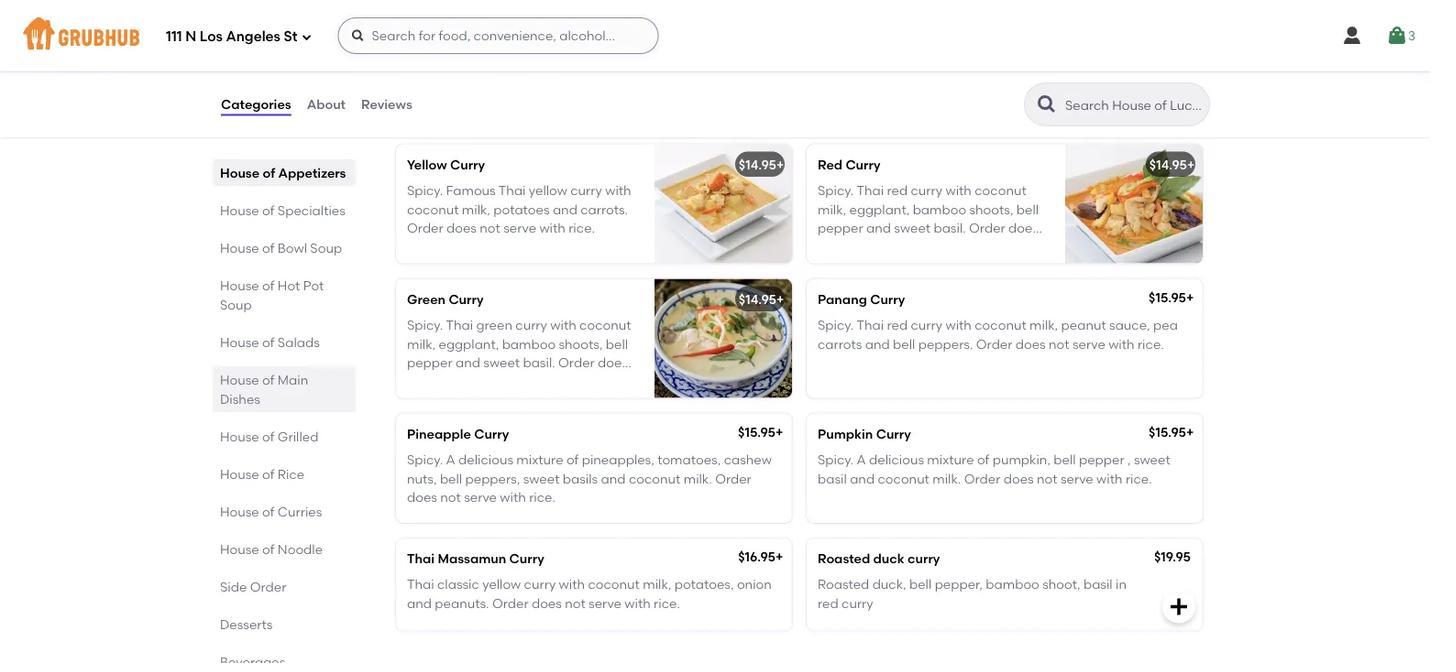 Task type: describe. For each thing, give the bounding box(es) containing it.
coconut inside spicy. a delicious mixture of pumpkin, bell pepper , sweet basil and coconut milk. order does not serve with rice.
[[878, 471, 930, 487]]

and inside spicy. a delicious mixture of pineapples, tomatoes, cashew nuts, bell peppers, sweet basils and coconut milk. order does not serve with rice.
[[601, 471, 626, 487]]

curry for panang curry
[[870, 292, 905, 307]]

house of curries curries come with rice
[[392, 82, 551, 121]]

order inside spicy. famous thai yellow curry with coconut milk, potatoes and carrots. order does not serve with rice.
[[407, 220, 443, 236]]

bell inside spicy. a delicious mixture of pineapples, tomatoes, cashew nuts, bell peppers, sweet basils and coconut milk. order does not serve with rice.
[[440, 471, 462, 487]]

dishes
[[220, 391, 260, 407]]

and inside spicy. thai red curry with coconut milk, eggplant, bamboo shoots, bell pepper and sweet basil. order does not serve with rice.
[[866, 220, 891, 236]]

spicy. for spicy. famous thai yellow curry with coconut milk, potatoes and carrots. order does not serve with rice.
[[407, 183, 443, 198]]

serve inside spicy. thai green curry with coconut milk, eggplant, bamboo shoots, bell pepper and sweet basil. order does not serve with rice.
[[431, 373, 464, 389]]

does inside the spicy. thai red curry with coconut milk, peanut sauce, pea carrots and bell peppers. order does not serve with rice.
[[1016, 336, 1046, 352]]

tomato
[[660, 0, 706, 6]]

spicy. for spicy. a delicious mixture of pineapples, tomatoes, cashew nuts, bell peppers, sweet basils and coconut milk. order does not serve with rice.
[[407, 452, 443, 468]]

1 horizontal spatial svg image
[[351, 28, 365, 43]]

house of bowl soup tab
[[220, 238, 348, 258]]

sweet inside spicy. thai red curry with coconut milk, eggplant, bamboo shoots, bell pepper and sweet basil. order does not serve with rice.
[[894, 220, 931, 236]]

red curry image
[[1065, 145, 1203, 264]]

house of main dishes
[[220, 372, 308, 407]]

carrots
[[818, 336, 862, 352]]

rice. inside spicy. a delicious mixture of pineapples, tomatoes, cashew nuts, bell peppers, sweet basils and coconut milk. order does not serve with rice.
[[529, 490, 556, 505]]

of for house of rice
[[262, 467, 275, 482]]

thai inside the spicy. thai red curry with coconut milk, peanut sauce, pea carrots and bell peppers. order does not serve with rice.
[[857, 318, 884, 333]]

a for basil
[[857, 452, 866, 468]]

soup inside the 'house of hot pot soup'
[[220, 297, 252, 313]]

curry for pineapple curry
[[474, 426, 509, 442]]

about button
[[306, 72, 347, 138]]

house of curries
[[220, 504, 322, 520]]

main navigation navigation
[[0, 0, 1430, 72]]

of inside spicy. a delicious mixture of pumpkin, bell pepper , sweet basil and coconut milk. order does not serve with rice.
[[977, 452, 989, 468]]

$15.95 for spicy. a delicious mixture of pumpkin, bell pepper , sweet basil and coconut milk. order does not serve with rice.
[[1149, 425, 1186, 440]]

house for house of salads
[[220, 335, 259, 350]]

thai inside spicy. thai green curry with coconut milk, eggplant, bamboo shoots, bell pepper and sweet basil. order does not serve with rice.
[[446, 318, 473, 333]]

coconut inside spicy. thai red curry with coconut milk, eggplant, bamboo shoots, bell pepper and sweet basil. order does not serve with rice.
[[975, 183, 1027, 198]]

duck,
[[872, 577, 906, 593]]

red inside roasted duck, bell pepper, bamboo shoot, basil in red curry
[[818, 596, 839, 611]]

order inside the spicy. thai red curry with coconut milk, peanut sauce, pea carrots and bell peppers. order does not serve with rice.
[[976, 336, 1012, 352]]

of for house of main dishes
[[262, 372, 275, 388]]

sweet inside spicy. thai green curry with coconut milk, eggplant, bamboo shoots, bell pepper and sweet basil. order does not serve with rice.
[[483, 355, 520, 370]]

curry for pumpkin curry
[[876, 426, 911, 442]]

main
[[278, 372, 308, 388]]

,
[[1128, 452, 1131, 468]]

delicious for pumpkin curry
[[869, 452, 924, 468]]

$15.95 + for spicy. thai red curry with coconut milk, peanut sauce, pea carrots and bell peppers. order does not serve with rice.
[[1149, 290, 1194, 305]]

curry inside the spicy. thai red curry with coconut milk, peanut sauce, pea carrots and bell peppers. order does not serve with rice.
[[911, 318, 943, 333]]

potatoes
[[493, 201, 550, 217]]

cashew
[[724, 452, 772, 468]]

not inside spicy. thai green curry with coconut milk, eggplant, bamboo shoots, bell pepper and sweet basil. order does not serve with rice.
[[407, 373, 428, 389]]

peppers,
[[465, 471, 520, 487]]

delicious for pineapple curry
[[458, 452, 513, 468]]

brown
[[435, 9, 474, 24]]

thai inside the thai classic yellow curry with coconut milk, potatoes, onion and peanuts. order does not serve with rice.
[[407, 577, 434, 593]]

serve inside spicy. thai red curry with coconut milk, eggplant, bamboo shoots, bell pepper and sweet basil. order does not serve with rice.
[[841, 239, 874, 254]]

house of specialties
[[220, 203, 345, 218]]

1 vertical spatial curries
[[392, 108, 430, 121]]

yellow inside the thai classic yellow curry with coconut milk, potatoes, onion and peanuts. order does not serve with rice.
[[482, 577, 521, 593]]

$15.95 for spicy. thai red curry with coconut milk, peanut sauce, pea carrots and bell peppers. order does not serve with rice.
[[1149, 290, 1186, 305]]

2 horizontal spatial svg image
[[1341, 25, 1363, 47]]

house of rice
[[220, 467, 305, 482]]

rice. inside the spicy. thai red curry with coconut milk, peanut sauce, pea carrots and bell peppers. order does not serve with rice.
[[1138, 336, 1164, 352]]

house for house of appetizers
[[220, 165, 260, 181]]

not inside spicy. a delicious mixture of pineapples, tomatoes, cashew nuts, bell peppers, sweet basils and coconut milk. order does not serve with rice.
[[440, 490, 461, 505]]

eggplant, for red
[[849, 201, 910, 217]]

pineapple
[[407, 426, 471, 442]]

does inside spicy. famous thai yellow curry with coconut milk, potatoes and carrots. order does not serve with rice.
[[446, 220, 477, 236]]

curry for yellow curry
[[450, 157, 485, 173]]

desserts tab
[[220, 615, 348, 634]]

serve inside spicy. a delicious mixture of pineapples, tomatoes, cashew nuts, bell peppers, sweet basils and coconut milk. order does not serve with rice.
[[464, 490, 497, 505]]

3 button
[[1386, 19, 1415, 52]]

spicy. a delicious mixture of pineapples, tomatoes, cashew nuts, bell peppers, sweet basils and coconut milk. order does not serve with rice.
[[407, 452, 772, 505]]

house of bowl soup
[[220, 240, 342, 256]]

bell inside spicy. a delicious mixture of pumpkin, bell pepper , sweet basil and coconut milk. order does not serve with rice.
[[1054, 452, 1076, 468]]

mixture for basils
[[516, 452, 563, 468]]

$16.95
[[738, 549, 776, 565]]

pepper inside spicy. a delicious mixture of pumpkin, bell pepper , sweet basil and coconut milk. order does not serve with rice.
[[1079, 452, 1124, 468]]

3
[[1408, 28, 1415, 43]]

los
[[200, 29, 223, 45]]

specialties
[[278, 203, 345, 218]]

$14.95 down 'search house of luck thai bbq' search box
[[1149, 157, 1187, 173]]

spicy. famous thai yellow curry with coconut milk, potatoes and carrots. order does not serve with rice.
[[407, 183, 631, 236]]

order inside the thai classic yellow curry with coconut milk, potatoes, onion and peanuts. order does not serve with rice.
[[492, 596, 529, 611]]

not inside the thai classic yellow curry with coconut milk, potatoes, onion and peanuts. order does not serve with rice.
[[565, 596, 586, 611]]

green
[[476, 318, 512, 333]]

0 horizontal spatial svg image
[[301, 32, 312, 43]]

peppers.
[[918, 336, 973, 352]]

bell inside spicy. thai green curry with coconut milk, eggplant, bamboo shoots, bell pepper and sweet basil. order does not serve with rice.
[[606, 336, 628, 352]]

bell inside the spicy. thai red curry with coconut milk, peanut sauce, pea carrots and bell peppers. order does not serve with rice.
[[893, 336, 915, 352]]

rice. inside spicy. famous thai yellow curry with coconut milk, potatoes and carrots. order does not serve with rice.
[[569, 220, 595, 236]]

green curry
[[407, 292, 484, 307]]

shoots, for spicy. thai green curry with coconut milk, eggplant, bamboo shoots, bell pepper and sweet basil. order does not serve with rice.
[[559, 336, 603, 352]]

side
[[220, 579, 247, 595]]

Search House of Luck Thai BBQ search field
[[1063, 96, 1204, 114]]

appetizers
[[278, 165, 346, 181]]

does inside spicy. a delicious mixture of pineapples, tomatoes, cashew nuts, bell peppers, sweet basils and coconut milk. order does not serve with rice.
[[407, 490, 437, 505]]

potatoes,
[[674, 577, 734, 593]]

side order tab
[[220, 578, 348, 597]]

milk, for thai classic yellow curry with coconut milk, potatoes, onion and peanuts. order does not serve with rice.
[[643, 577, 671, 593]]

spicy. thai red curry with coconut milk, eggplant, bamboo shoots, bell pepper and sweet basil. order does not serve with rice.
[[818, 183, 1039, 254]]

$15.95 + for spicy. a delicious mixture of pumpkin, bell pepper , sweet basil and coconut milk. order does not serve with rice.
[[1149, 425, 1194, 440]]

sweet inside spicy. a delicious mixture of pumpkin, bell pepper , sweet basil and coconut milk. order does not serve with rice.
[[1134, 452, 1170, 468]]

serve inside spicy. a delicious mixture of pumpkin, bell pepper , sweet basil and coconut milk. order does not serve with rice.
[[1061, 471, 1093, 487]]

bell inside roasted duck, bell pepper, bamboo shoot, basil in red curry
[[909, 577, 932, 593]]

house of specialties tab
[[220, 201, 348, 220]]

of inside spicy. a delicious mixture of pineapples, tomatoes, cashew nuts, bell peppers, sweet basils and coconut milk. order does not serve with rice.
[[566, 452, 579, 468]]

coconut inside spicy. thai green curry with coconut milk, eggplant, bamboo shoots, bell pepper and sweet basil. order does not serve with rice.
[[579, 318, 631, 333]]

rice inside the house of curries curries come with rice
[[491, 108, 511, 121]]

yellow inside spicy. famous thai yellow curry with coconut milk, potatoes and carrots. order does not serve with rice.
[[529, 183, 567, 198]]

bowl
[[278, 240, 307, 256]]

house of rice tab
[[220, 465, 348, 484]]

spicy. for spicy. thai green curry with coconut milk, eggplant, bamboo shoots, bell pepper and sweet basil. order does not serve with rice.
[[407, 318, 443, 333]]

panang curry
[[818, 292, 905, 307]]

angeles
[[226, 29, 280, 45]]

with inside spicy. a delicious mixture of pineapples, tomatoes, cashew nuts, bell peppers, sweet basils and coconut milk. order does not serve with rice.
[[500, 490, 526, 505]]

house for house of curries curries come with rice
[[392, 82, 453, 105]]

pot
[[303, 278, 324, 293]]

milk, for spicy. thai red curry with coconut milk, peanut sauce, pea carrots and bell peppers. order does not serve with rice.
[[1030, 318, 1058, 333]]

house of hot pot soup
[[220, 278, 324, 313]]

nuts,
[[407, 471, 437, 487]]

shoots, for spicy. thai red curry with coconut milk, eggplant, bamboo shoots, bell pepper and sweet basil. order does not serve with rice.
[[969, 201, 1013, 217]]

with inside "red bbq pork over fried rice with onions, tomato and brown sauce"
[[584, 0, 610, 6]]

house of noodle
[[220, 542, 323, 557]]

not inside the spicy. thai red curry with coconut milk, peanut sauce, pea carrots and bell peppers. order does not serve with rice.
[[1049, 336, 1069, 352]]

and inside "red bbq pork over fried rice with onions, tomato and brown sauce"
[[407, 9, 432, 24]]

red curry
[[818, 157, 881, 173]]

curry inside spicy. famous thai yellow curry with coconut milk, potatoes and carrots. order does not serve with rice.
[[570, 183, 602, 198]]

pumpkin,
[[993, 452, 1051, 468]]

rice inside "red bbq pork over fried rice with onions, tomato and brown sauce"
[[557, 0, 580, 6]]

fried
[[526, 0, 554, 6]]

massamun
[[438, 551, 506, 567]]

house of salads tab
[[220, 333, 348, 352]]

$14.95 for spicy. thai red curry with coconut milk, eggplant, bamboo shoots, bell pepper and sweet basil. order does not serve with rice.
[[739, 157, 776, 173]]

does inside spicy. thai green curry with coconut milk, eggplant, bamboo shoots, bell pepper and sweet basil. order does not serve with rice.
[[598, 355, 628, 370]]

curry right massamun in the bottom of the page
[[509, 551, 544, 567]]

pea
[[1153, 318, 1178, 333]]

in
[[1116, 577, 1127, 593]]

pineapples,
[[582, 452, 654, 468]]

roasted duck, bell pepper, bamboo shoot, basil in red curry
[[818, 577, 1127, 611]]

peanuts.
[[435, 596, 489, 611]]

duck
[[873, 551, 905, 567]]

with inside spicy. a delicious mixture of pumpkin, bell pepper , sweet basil and coconut milk. order does not serve with rice.
[[1097, 471, 1123, 487]]

yellow
[[407, 157, 447, 173]]

house for house of curries
[[220, 504, 259, 520]]

sauce
[[477, 9, 515, 24]]

roasted for roasted duck, bell pepper, bamboo shoot, basil in red curry
[[818, 577, 869, 593]]

order inside spicy. thai green curry with coconut milk, eggplant, bamboo shoots, bell pepper and sweet basil. order does not serve with rice.
[[558, 355, 595, 370]]

house of hot pot soup tab
[[220, 276, 348, 314]]

red bbq pork over fried rice with onions, tomato and brown sauce
[[407, 0, 706, 24]]

pepper,
[[935, 577, 983, 593]]

classic
[[437, 577, 479, 593]]

onions,
[[613, 0, 657, 6]]

come
[[433, 108, 464, 121]]

rice
[[278, 467, 305, 482]]

order inside spicy. a delicious mixture of pumpkin, bell pepper , sweet basil and coconut milk. order does not serve with rice.
[[964, 471, 1001, 487]]

curry for red curry
[[846, 157, 881, 173]]

reviews
[[361, 97, 412, 112]]

thai classic yellow curry with coconut milk, potatoes, onion and peanuts. order does not serve with rice.
[[407, 577, 772, 611]]

curries for house of curries curries come with rice
[[481, 82, 551, 105]]

noodle
[[278, 542, 323, 557]]

bamboo inside roasted duck, bell pepper, bamboo shoot, basil in red curry
[[986, 577, 1039, 593]]

pork
[[465, 0, 493, 6]]

spicy. for spicy. a delicious mixture of pumpkin, bell pepper , sweet basil and coconut milk. order does not serve with rice.
[[818, 452, 854, 468]]

reviews button
[[360, 72, 413, 138]]

shoot,
[[1042, 577, 1080, 593]]

red bbq pork over fried rice with onions, tomato and brown sauce button
[[396, 0, 792, 44]]

spicy. thai green curry with coconut milk, eggplant, bamboo shoots, bell pepper and sweet basil. order does not serve with rice.
[[407, 318, 631, 389]]

spicy. for spicy. thai red curry with coconut milk, eggplant, bamboo shoots, bell pepper and sweet basil. order does not serve with rice.
[[818, 183, 854, 198]]

curry inside roasted duck, bell pepper, bamboo shoot, basil in red curry
[[842, 596, 873, 611]]

basils
[[563, 471, 598, 487]]

green curry image
[[655, 279, 792, 399]]

coconut inside spicy. famous thai yellow curry with coconut milk, potatoes and carrots. order does not serve with rice.
[[407, 201, 459, 217]]

$15.95 for spicy. a delicious mixture of pineapples, tomatoes, cashew nuts, bell peppers, sweet basils and coconut milk. order does not serve with rice.
[[738, 425, 776, 440]]

search icon image
[[1036, 94, 1058, 116]]



Task type: vqa. For each thing, say whether or not it's contained in the screenshot.
second Gingerberry from right
no



Task type: locate. For each thing, give the bounding box(es) containing it.
red inside the spicy. thai red curry with coconut milk, peanut sauce, pea carrots and bell peppers. order does not serve with rice.
[[887, 318, 908, 333]]

spicy. a delicious mixture of pumpkin, bell pepper , sweet basil and coconut milk. order does not serve with rice.
[[818, 452, 1170, 487]]

carrots.
[[581, 201, 628, 217]]

house inside 'house of main dishes'
[[220, 372, 259, 388]]

pumpkin curry
[[818, 426, 911, 442]]

basil inside roasted duck, bell pepper, bamboo shoot, basil in red curry
[[1084, 577, 1113, 593]]

2 horizontal spatial curries
[[481, 82, 551, 105]]

spicy. thai red curry with coconut milk, peanut sauce, pea carrots and bell peppers. order does not serve with rice.
[[818, 318, 1178, 352]]

spicy. down green
[[407, 318, 443, 333]]

$19.95
[[1154, 549, 1191, 565]]

house of appetizers
[[220, 165, 346, 181]]

order
[[407, 220, 443, 236], [969, 220, 1005, 236], [976, 336, 1012, 352], [558, 355, 595, 370], [715, 471, 752, 487], [964, 471, 1001, 487], [250, 579, 286, 595], [492, 596, 529, 611]]

0 vertical spatial bamboo
[[913, 201, 966, 217]]

order inside tab
[[250, 579, 286, 595]]

mixture for coconut
[[927, 452, 974, 468]]

curry
[[570, 183, 602, 198], [911, 183, 943, 198], [515, 318, 547, 333], [911, 318, 943, 333], [908, 551, 940, 567], [524, 577, 556, 593], [842, 596, 873, 611]]

thai
[[499, 183, 526, 198], [857, 183, 884, 198], [446, 318, 473, 333], [857, 318, 884, 333], [407, 551, 435, 567], [407, 577, 434, 593]]

0 vertical spatial shoots,
[[969, 201, 1013, 217]]

1 mixture from the left
[[516, 452, 563, 468]]

serve inside spicy. famous thai yellow curry with coconut milk, potatoes and carrots. order does not serve with rice.
[[503, 220, 536, 236]]

coconut inside the spicy. thai red curry with coconut milk, peanut sauce, pea carrots and bell peppers. order does not serve with rice.
[[975, 318, 1027, 333]]

house for house of bowl soup
[[220, 240, 259, 256]]

of inside the house of curries curries come with rice
[[457, 82, 477, 105]]

and down red curry
[[866, 220, 891, 236]]

1 roasted from the top
[[818, 551, 870, 567]]

0 horizontal spatial red
[[407, 0, 431, 6]]

pepper down green
[[407, 355, 453, 370]]

0 vertical spatial rice
[[557, 0, 580, 6]]

bell
[[1017, 201, 1039, 217], [606, 336, 628, 352], [893, 336, 915, 352], [1054, 452, 1076, 468], [440, 471, 462, 487], [909, 577, 932, 593]]

2 vertical spatial pepper
[[1079, 452, 1124, 468]]

1 vertical spatial rice
[[491, 108, 511, 121]]

spicy. down red curry
[[818, 183, 854, 198]]

$14.95 + left panang
[[739, 292, 784, 307]]

$15.95
[[1149, 290, 1186, 305], [738, 425, 776, 440], [1149, 425, 1186, 440]]

house for house of noodle
[[220, 542, 259, 557]]

thai up potatoes
[[499, 183, 526, 198]]

sweet left basils
[[523, 471, 560, 487]]

1 horizontal spatial yellow
[[529, 183, 567, 198]]

does inside spicy. a delicious mixture of pumpkin, bell pepper , sweet basil and coconut milk. order does not serve with rice.
[[1004, 471, 1034, 487]]

st
[[284, 29, 297, 45]]

1 vertical spatial roasted
[[818, 577, 869, 593]]

house up house of bowl soup on the top
[[220, 203, 259, 218]]

green
[[407, 292, 446, 307]]

0 vertical spatial red
[[407, 0, 431, 6]]

soup up house of salads
[[220, 297, 252, 313]]

$14.95 +
[[739, 157, 784, 173], [1149, 157, 1195, 173], [739, 292, 784, 307]]

eggplant, inside spicy. thai red curry with coconut milk, eggplant, bamboo shoots, bell pepper and sweet basil. order does not serve with rice.
[[849, 201, 910, 217]]

curry inside the thai classic yellow curry with coconut milk, potatoes, onion and peanuts. order does not serve with rice.
[[524, 577, 556, 593]]

1 horizontal spatial rice
[[557, 0, 580, 6]]

of left the bowl
[[262, 240, 275, 256]]

basil
[[818, 471, 847, 487], [1084, 577, 1113, 593]]

1 vertical spatial bamboo
[[502, 336, 556, 352]]

pumpkin
[[818, 426, 873, 442]]

coconut inside spicy. a delicious mixture of pineapples, tomatoes, cashew nuts, bell peppers, sweet basils and coconut milk. order does not serve with rice.
[[629, 471, 681, 487]]

1 horizontal spatial milk.
[[933, 471, 961, 487]]

house left hot
[[220, 278, 259, 293]]

of up house of specialties
[[263, 165, 275, 181]]

red
[[407, 0, 431, 6], [818, 157, 843, 173]]

of inside 'house of main dishes'
[[262, 372, 275, 388]]

rice
[[557, 0, 580, 6], [491, 108, 511, 121]]

rice right fried
[[557, 0, 580, 6]]

curry up green
[[449, 292, 484, 307]]

1 vertical spatial yellow
[[482, 577, 521, 593]]

house for house of rice
[[220, 467, 259, 482]]

svg image
[[1341, 25, 1363, 47], [351, 28, 365, 43], [301, 32, 312, 43]]

and down pineapples,
[[601, 471, 626, 487]]

house up side
[[220, 542, 259, 557]]

Search for food, convenience, alcohol... search field
[[338, 17, 659, 54]]

1 horizontal spatial a
[[857, 452, 866, 468]]

basil left in
[[1084, 577, 1113, 593]]

0 vertical spatial curries
[[481, 82, 551, 105]]

of left noodle
[[262, 542, 275, 557]]

1 vertical spatial red
[[818, 157, 843, 173]]

2 horizontal spatial bamboo
[[986, 577, 1039, 593]]

hot
[[278, 278, 300, 293]]

mixture up basils
[[516, 452, 563, 468]]

milk, for spicy. thai green curry with coconut milk, eggplant, bamboo shoots, bell pepper and sweet basil. order does not serve with rice.
[[407, 336, 436, 352]]

red for red bbq pork over fried rice with onions, tomato and brown sauce
[[407, 0, 431, 6]]

red
[[887, 183, 908, 198], [887, 318, 908, 333], [818, 596, 839, 611]]

house up house of specialties
[[220, 165, 260, 181]]

over
[[496, 0, 523, 6]]

of for house of specialties
[[262, 203, 275, 218]]

house inside 'tab'
[[220, 240, 259, 256]]

of left hot
[[262, 278, 275, 293]]

house of noodle tab
[[220, 540, 348, 559]]

2 milk. from the left
[[933, 471, 961, 487]]

of up the house of noodle
[[262, 504, 275, 520]]

0 vertical spatial svg image
[[1386, 25, 1408, 47]]

yellow curry image
[[655, 145, 792, 264]]

spicy. inside spicy. a delicious mixture of pineapples, tomatoes, cashew nuts, bell peppers, sweet basils and coconut milk. order does not serve with rice.
[[407, 452, 443, 468]]

and left peanuts.
[[407, 596, 432, 611]]

rice. inside the thai classic yellow curry with coconut milk, potatoes, onion and peanuts. order does not serve with rice.
[[654, 596, 680, 611]]

red for panang curry
[[887, 318, 908, 333]]

of for house of grilled
[[262, 429, 275, 445]]

house inside tab
[[220, 335, 259, 350]]

curry inside spicy. thai red curry with coconut milk, eggplant, bamboo shoots, bell pepper and sweet basil. order does not serve with rice.
[[911, 183, 943, 198]]

1 horizontal spatial pepper
[[818, 220, 863, 236]]

curry up spicy. thai red curry with coconut milk, eggplant, bamboo shoots, bell pepper and sweet basil. order does not serve with rice.
[[846, 157, 881, 173]]

mixture inside spicy. a delicious mixture of pumpkin, bell pepper , sweet basil and coconut milk. order does not serve with rice.
[[927, 452, 974, 468]]

house for house of grilled
[[220, 429, 259, 445]]

house up come
[[392, 82, 453, 105]]

house for house of main dishes
[[220, 372, 259, 388]]

and inside spicy. famous thai yellow curry with coconut milk, potatoes and carrots. order does not serve with rice.
[[553, 201, 577, 217]]

curries for house of curries
[[278, 504, 322, 520]]

0 vertical spatial basil.
[[934, 220, 966, 236]]

1 delicious from the left
[[458, 452, 513, 468]]

0 horizontal spatial soup
[[220, 297, 252, 313]]

0 vertical spatial roasted
[[818, 551, 870, 567]]

1 milk. from the left
[[684, 471, 712, 487]]

0 horizontal spatial basil
[[818, 471, 847, 487]]

1 vertical spatial basil.
[[523, 355, 555, 370]]

rice. inside spicy. a delicious mixture of pumpkin, bell pepper , sweet basil and coconut milk. order does not serve with rice.
[[1126, 471, 1152, 487]]

tomatoes,
[[657, 452, 721, 468]]

0 horizontal spatial mixture
[[516, 452, 563, 468]]

curry right pumpkin
[[876, 426, 911, 442]]

and inside spicy. thai green curry with coconut milk, eggplant, bamboo shoots, bell pepper and sweet basil. order does not serve with rice.
[[456, 355, 480, 370]]

mixture inside spicy. a delicious mixture of pineapples, tomatoes, cashew nuts, bell peppers, sweet basils and coconut milk. order does not serve with rice.
[[516, 452, 563, 468]]

milk, inside spicy. thai green curry with coconut milk, eggplant, bamboo shoots, bell pepper and sweet basil. order does not serve with rice.
[[407, 336, 436, 352]]

categories button
[[220, 72, 292, 138]]

of for house of curries
[[262, 504, 275, 520]]

tab
[[220, 653, 348, 664]]

house
[[392, 82, 453, 105], [220, 165, 260, 181], [220, 203, 259, 218], [220, 240, 259, 256], [220, 278, 259, 293], [220, 335, 259, 350], [220, 372, 259, 388], [220, 429, 259, 445], [220, 467, 259, 482], [220, 504, 259, 520], [220, 542, 259, 557]]

$14.95
[[739, 157, 776, 173], [1149, 157, 1187, 173], [739, 292, 776, 307]]

milk, down red curry
[[818, 201, 846, 217]]

2 a from the left
[[857, 452, 866, 468]]

yellow down thai massamun curry on the bottom of page
[[482, 577, 521, 593]]

2 roasted from the top
[[818, 577, 869, 593]]

roasted
[[818, 551, 870, 567], [818, 577, 869, 593]]

house of grilled
[[220, 429, 318, 445]]

and inside spicy. a delicious mixture of pumpkin, bell pepper , sweet basil and coconut milk. order does not serve with rice.
[[850, 471, 875, 487]]

spicy. inside the spicy. thai red curry with coconut milk, peanut sauce, pea carrots and bell peppers. order does not serve with rice.
[[818, 318, 854, 333]]

and
[[407, 9, 432, 24], [553, 201, 577, 217], [866, 220, 891, 236], [865, 336, 890, 352], [456, 355, 480, 370], [601, 471, 626, 487], [850, 471, 875, 487], [407, 596, 432, 611]]

red inside "red bbq pork over fried rice with onions, tomato and brown sauce"
[[407, 0, 431, 6]]

bamboo inside spicy. thai green curry with coconut milk, eggplant, bamboo shoots, bell pepper and sweet basil. order does not serve with rice.
[[502, 336, 556, 352]]

desserts
[[220, 617, 273, 633]]

spicy. down yellow
[[407, 183, 443, 198]]

of inside the 'house of hot pot soup'
[[262, 278, 275, 293]]

milk, left potatoes,
[[643, 577, 671, 593]]

$15.95 + for spicy. a delicious mixture of pineapples, tomatoes, cashew nuts, bell peppers, sweet basils and coconut milk. order does not serve with rice.
[[738, 425, 783, 440]]

not inside spicy. a delicious mixture of pumpkin, bell pepper , sweet basil and coconut milk. order does not serve with rice.
[[1037, 471, 1058, 487]]

of for house of curries curries come with rice
[[457, 82, 477, 105]]

1 horizontal spatial basil.
[[934, 220, 966, 236]]

bamboo for red
[[913, 201, 966, 217]]

thai inside spicy. famous thai yellow curry with coconut milk, potatoes and carrots. order does not serve with rice.
[[499, 183, 526, 198]]

delicious inside spicy. a delicious mixture of pumpkin, bell pepper , sweet basil and coconut milk. order does not serve with rice.
[[869, 452, 924, 468]]

house left the bowl
[[220, 240, 259, 256]]

1 horizontal spatial basil
[[1084, 577, 1113, 593]]

red for red curry
[[887, 183, 908, 198]]

1 horizontal spatial mixture
[[927, 452, 974, 468]]

a down pumpkin curry
[[857, 452, 866, 468]]

famous
[[446, 183, 496, 198]]

bamboo for green
[[502, 336, 556, 352]]

sweet down green
[[483, 355, 520, 370]]

basil. for green
[[523, 355, 555, 370]]

1 horizontal spatial red
[[818, 157, 843, 173]]

onion
[[737, 577, 772, 593]]

house of salads
[[220, 335, 320, 350]]

thai inside spicy. thai red curry with coconut milk, eggplant, bamboo shoots, bell pepper and sweet basil. order does not serve with rice.
[[857, 183, 884, 198]]

a for peppers,
[[446, 452, 455, 468]]

2 mixture from the left
[[927, 452, 974, 468]]

0 horizontal spatial delicious
[[458, 452, 513, 468]]

peanut
[[1061, 318, 1106, 333]]

a down pineapple curry
[[446, 452, 455, 468]]

0 vertical spatial soup
[[310, 240, 342, 256]]

$14.95 + for spicy. thai red curry with coconut milk, eggplant, bamboo shoots, bell pepper and sweet basil. order does not serve with rice.
[[739, 157, 784, 173]]

1 a from the left
[[446, 452, 455, 468]]

0 horizontal spatial bamboo
[[502, 336, 556, 352]]

house inside the house of curries curries come with rice
[[392, 82, 453, 105]]

red inside spicy. thai red curry with coconut milk, eggplant, bamboo shoots, bell pepper and sweet basil. order does not serve with rice.
[[887, 183, 908, 198]]

curry inside spicy. thai green curry with coconut milk, eggplant, bamboo shoots, bell pepper and sweet basil. order does not serve with rice.
[[515, 318, 547, 333]]

curries inside tab
[[278, 504, 322, 520]]

house for house of specialties
[[220, 203, 259, 218]]

yellow
[[529, 183, 567, 198], [482, 577, 521, 593]]

of for house of salads
[[262, 335, 275, 350]]

0 horizontal spatial rice
[[491, 108, 511, 121]]

thai down red curry
[[857, 183, 884, 198]]

rice.
[[569, 220, 595, 236], [907, 239, 933, 254], [1138, 336, 1164, 352], [496, 373, 522, 389], [1126, 471, 1152, 487], [529, 490, 556, 505], [654, 596, 680, 611]]

curries up noodle
[[278, 504, 322, 520]]

delicious up peppers, on the left bottom of the page
[[458, 452, 513, 468]]

milk, inside the thai classic yellow curry with coconut milk, potatoes, onion and peanuts. order does not serve with rice.
[[643, 577, 671, 593]]

with inside the house of curries curries come with rice
[[466, 108, 489, 121]]

$14.95 + left red curry
[[739, 157, 784, 173]]

2 delicious from the left
[[869, 452, 924, 468]]

about
[[307, 97, 346, 112]]

pepper for spicy. thai green curry with coconut milk, eggplant, bamboo shoots, bell pepper and sweet basil. order does not serve with rice.
[[407, 355, 453, 370]]

house of grilled tab
[[220, 427, 348, 446]]

0 horizontal spatial shoots,
[[559, 336, 603, 352]]

curries
[[481, 82, 551, 105], [392, 108, 430, 121], [278, 504, 322, 520]]

serve inside the spicy. thai red curry with coconut milk, peanut sauce, pea carrots and bell peppers. order does not serve with rice.
[[1073, 336, 1105, 352]]

house inside tab
[[220, 165, 260, 181]]

milk. inside spicy. a delicious mixture of pineapples, tomatoes, cashew nuts, bell peppers, sweet basils and coconut milk. order does not serve with rice.
[[684, 471, 712, 487]]

house up 'house of main dishes'
[[220, 335, 259, 350]]

1 horizontal spatial soup
[[310, 240, 342, 256]]

soup inside 'tab'
[[310, 240, 342, 256]]

and left brown
[[407, 9, 432, 24]]

sauce,
[[1109, 318, 1150, 333]]

$14.95 left red curry
[[739, 157, 776, 173]]

basil. for red
[[934, 220, 966, 236]]

+
[[776, 157, 784, 173], [1187, 157, 1195, 173], [1186, 290, 1194, 305], [776, 292, 784, 307], [776, 425, 783, 440], [1186, 425, 1194, 440], [776, 549, 783, 565]]

0 horizontal spatial svg image
[[1168, 597, 1190, 619]]

delicious
[[458, 452, 513, 468], [869, 452, 924, 468]]

milk. inside spicy. a delicious mixture of pumpkin, bell pepper , sweet basil and coconut milk. order does not serve with rice.
[[933, 471, 961, 487]]

serve inside the thai classic yellow curry with coconut milk, potatoes, onion and peanuts. order does not serve with rice.
[[589, 596, 622, 611]]

0 horizontal spatial basil.
[[523, 355, 555, 370]]

sweet up panang curry
[[894, 220, 931, 236]]

not inside spicy. famous thai yellow curry with coconut milk, potatoes and carrots. order does not serve with rice.
[[480, 220, 500, 236]]

pepper left ,
[[1079, 452, 1124, 468]]

house of main dishes tab
[[220, 370, 348, 409]]

1 horizontal spatial svg image
[[1386, 25, 1408, 47]]

order inside spicy. thai red curry with coconut milk, eggplant, bamboo shoots, bell pepper and sweet basil. order does not serve with rice.
[[969, 220, 1005, 236]]

thai down panang curry
[[857, 318, 884, 333]]

coconut
[[975, 183, 1027, 198], [407, 201, 459, 217], [579, 318, 631, 333], [975, 318, 1027, 333], [629, 471, 681, 487], [878, 471, 930, 487], [588, 577, 640, 593]]

spicy. for spicy. thai red curry with coconut milk, peanut sauce, pea carrots and bell peppers. order does not serve with rice.
[[818, 318, 854, 333]]

categories
[[221, 97, 291, 112]]

does inside spicy. thai red curry with coconut milk, eggplant, bamboo shoots, bell pepper and sweet basil. order does not serve with rice.
[[1009, 220, 1039, 236]]

milk, down the famous
[[462, 201, 490, 217]]

svg image
[[1386, 25, 1408, 47], [1168, 597, 1190, 619]]

1 vertical spatial soup
[[220, 297, 252, 313]]

0 vertical spatial basil
[[818, 471, 847, 487]]

with
[[584, 0, 610, 6], [466, 108, 489, 121], [605, 183, 631, 198], [946, 183, 972, 198], [539, 220, 565, 236], [877, 239, 903, 254], [550, 318, 576, 333], [946, 318, 972, 333], [1108, 336, 1135, 352], [467, 373, 493, 389], [1097, 471, 1123, 487], [500, 490, 526, 505], [559, 577, 585, 593], [625, 596, 651, 611]]

milk, left the peanut at right
[[1030, 318, 1058, 333]]

soup
[[310, 240, 342, 256], [220, 297, 252, 313]]

house down house of grilled
[[220, 467, 259, 482]]

of inside tab
[[262, 335, 275, 350]]

1 vertical spatial eggplant,
[[439, 336, 499, 352]]

of left salads
[[262, 335, 275, 350]]

of left grilled
[[262, 429, 275, 445]]

grilled
[[278, 429, 318, 445]]

house up dishes
[[220, 372, 259, 388]]

basil. inside spicy. thai green curry with coconut milk, eggplant, bamboo shoots, bell pepper and sweet basil. order does not serve with rice.
[[523, 355, 555, 370]]

of for house of noodle
[[262, 542, 275, 557]]

does inside the thai classic yellow curry with coconut milk, potatoes, onion and peanuts. order does not serve with rice.
[[532, 596, 562, 611]]

house down dishes
[[220, 429, 259, 445]]

rice. inside spicy. thai green curry with coconut milk, eggplant, bamboo shoots, bell pepper and sweet basil. order does not serve with rice.
[[496, 373, 522, 389]]

0 horizontal spatial curries
[[278, 504, 322, 520]]

does
[[446, 220, 477, 236], [1009, 220, 1039, 236], [1016, 336, 1046, 352], [598, 355, 628, 370], [1004, 471, 1034, 487], [407, 490, 437, 505], [532, 596, 562, 611]]

roasted duck curry
[[818, 551, 940, 567]]

0 horizontal spatial yellow
[[482, 577, 521, 593]]

sweet inside spicy. a delicious mixture of pineapples, tomatoes, cashew nuts, bell peppers, sweet basils and coconut milk. order does not serve with rice.
[[523, 471, 560, 487]]

house of appetizers tab
[[220, 163, 348, 182]]

pineapple curry
[[407, 426, 509, 442]]

a inside spicy. a delicious mixture of pineapples, tomatoes, cashew nuts, bell peppers, sweet basils and coconut milk. order does not serve with rice.
[[446, 452, 455, 468]]

milk.
[[684, 471, 712, 487], [933, 471, 961, 487]]

eggplant, for green
[[439, 336, 499, 352]]

1 vertical spatial pepper
[[407, 355, 453, 370]]

of up come
[[457, 82, 477, 105]]

0 horizontal spatial pepper
[[407, 355, 453, 370]]

order inside spicy. a delicious mixture of pineapples, tomatoes, cashew nuts, bell peppers, sweet basils and coconut milk. order does not serve with rice.
[[715, 471, 752, 487]]

basil inside spicy. a delicious mixture of pumpkin, bell pepper , sweet basil and coconut milk. order does not serve with rice.
[[818, 471, 847, 487]]

2 vertical spatial bamboo
[[986, 577, 1039, 593]]

1 horizontal spatial curries
[[392, 108, 430, 121]]

of up house of bowl soup on the top
[[262, 203, 275, 218]]

thai down the green curry
[[446, 318, 473, 333]]

rice right come
[[491, 108, 511, 121]]

2 vertical spatial red
[[818, 596, 839, 611]]

0 horizontal spatial a
[[446, 452, 455, 468]]

curry up the famous
[[450, 157, 485, 173]]

coconut inside the thai classic yellow curry with coconut milk, potatoes, onion and peanuts. order does not serve with rice.
[[588, 577, 640, 593]]

svg image inside 3 'button'
[[1386, 25, 1408, 47]]

house of curries tab
[[220, 502, 348, 522]]

and down pumpkin curry
[[850, 471, 875, 487]]

curry for green curry
[[449, 292, 484, 307]]

of for house of hot pot soup
[[262, 278, 275, 293]]

and right carrots
[[865, 336, 890, 352]]

not
[[480, 220, 500, 236], [818, 239, 838, 254], [1049, 336, 1069, 352], [407, 373, 428, 389], [1037, 471, 1058, 487], [440, 490, 461, 505], [565, 596, 586, 611]]

of
[[457, 82, 477, 105], [263, 165, 275, 181], [262, 203, 275, 218], [262, 240, 275, 256], [262, 278, 275, 293], [262, 335, 275, 350], [262, 372, 275, 388], [262, 429, 275, 445], [566, 452, 579, 468], [977, 452, 989, 468], [262, 467, 275, 482], [262, 504, 275, 520], [262, 542, 275, 557]]

thai left the classic
[[407, 577, 434, 593]]

thai left massamun in the bottom of the page
[[407, 551, 435, 567]]

of for house of bowl soup
[[262, 240, 275, 256]]

serve
[[503, 220, 536, 236], [841, 239, 874, 254], [1073, 336, 1105, 352], [431, 373, 464, 389], [1061, 471, 1093, 487], [464, 490, 497, 505], [589, 596, 622, 611]]

shoots, inside spicy. thai green curry with coconut milk, eggplant, bamboo shoots, bell pepper and sweet basil. order does not serve with rice.
[[559, 336, 603, 352]]

curry up peppers, on the left bottom of the page
[[474, 426, 509, 442]]

bbq
[[435, 0, 462, 6]]

of left main
[[262, 372, 275, 388]]

and left carrots.
[[553, 201, 577, 217]]

$14.95 left panang
[[739, 292, 776, 307]]

1 horizontal spatial delicious
[[869, 452, 924, 468]]

delicious down pumpkin curry
[[869, 452, 924, 468]]

not inside spicy. thai red curry with coconut milk, eggplant, bamboo shoots, bell pepper and sweet basil. order does not serve with rice.
[[818, 239, 838, 254]]

2 horizontal spatial pepper
[[1079, 452, 1124, 468]]

and down green
[[456, 355, 480, 370]]

yellow curry
[[407, 157, 485, 173]]

curry right panang
[[870, 292, 905, 307]]

milk, inside spicy. famous thai yellow curry with coconut milk, potatoes and carrots. order does not serve with rice.
[[462, 201, 490, 217]]

of for house of appetizers
[[263, 165, 275, 181]]

of left pumpkin,
[[977, 452, 989, 468]]

111 n los angeles st
[[166, 29, 297, 45]]

milk, inside the spicy. thai red curry with coconut milk, peanut sauce, pea carrots and bell peppers. order does not serve with rice.
[[1030, 318, 1058, 333]]

eggplant, down red curry
[[849, 201, 910, 217]]

soup right the bowl
[[310, 240, 342, 256]]

0 horizontal spatial milk.
[[684, 471, 712, 487]]

111
[[166, 29, 182, 45]]

roasted down the roasted duck curry
[[818, 577, 869, 593]]

$14.95 + down 'search house of luck thai bbq' search box
[[1149, 157, 1195, 173]]

and inside the thai classic yellow curry with coconut milk, potatoes, onion and peanuts. order does not serve with rice.
[[407, 596, 432, 611]]

of up basils
[[566, 452, 579, 468]]

2 vertical spatial curries
[[278, 504, 322, 520]]

1 vertical spatial basil
[[1084, 577, 1113, 593]]

pepper
[[818, 220, 863, 236], [407, 355, 453, 370], [1079, 452, 1124, 468]]

pepper down red curry
[[818, 220, 863, 236]]

spicy.
[[407, 183, 443, 198], [818, 183, 854, 198], [407, 318, 443, 333], [818, 318, 854, 333], [407, 452, 443, 468], [818, 452, 854, 468]]

eggplant, down green
[[439, 336, 499, 352]]

1 vertical spatial red
[[887, 318, 908, 333]]

$14.95 + for spicy. thai red curry with coconut milk, peanut sauce, pea carrots and bell peppers. order does not serve with rice.
[[739, 292, 784, 307]]

salads
[[278, 335, 320, 350]]

house down house of rice
[[220, 504, 259, 520]]

side order
[[220, 579, 286, 595]]

0 vertical spatial pepper
[[818, 220, 863, 236]]

mixture left pumpkin,
[[927, 452, 974, 468]]

panang
[[818, 292, 867, 307]]

curries down search for food, convenience, alcohol... search box
[[481, 82, 551, 105]]

bamboo inside spicy. thai red curry with coconut milk, eggplant, bamboo shoots, bell pepper and sweet basil. order does not serve with rice.
[[913, 201, 966, 217]]

0 vertical spatial eggplant,
[[849, 201, 910, 217]]

basil down pumpkin
[[818, 471, 847, 487]]

1 vertical spatial shoots,
[[559, 336, 603, 352]]

$16.95 +
[[738, 549, 783, 565]]

0 horizontal spatial eggplant,
[[439, 336, 499, 352]]

1 horizontal spatial eggplant,
[[849, 201, 910, 217]]

milk, for spicy. thai red curry with coconut milk, eggplant, bamboo shoots, bell pepper and sweet basil. order does not serve with rice.
[[818, 201, 846, 217]]

milk,
[[462, 201, 490, 217], [818, 201, 846, 217], [1030, 318, 1058, 333], [407, 336, 436, 352], [643, 577, 671, 593]]

rice. inside spicy. thai red curry with coconut milk, eggplant, bamboo shoots, bell pepper and sweet basil. order does not serve with rice.
[[907, 239, 933, 254]]

roasted inside roasted duck, bell pepper, bamboo shoot, basil in red curry
[[818, 577, 869, 593]]

spicy. inside spicy. thai green curry with coconut milk, eggplant, bamboo shoots, bell pepper and sweet basil. order does not serve with rice.
[[407, 318, 443, 333]]

yellow up potatoes
[[529, 183, 567, 198]]

of left rice
[[262, 467, 275, 482]]

1 horizontal spatial shoots,
[[969, 201, 1013, 217]]

n
[[185, 29, 196, 45]]

and inside the spicy. thai red curry with coconut milk, peanut sauce, pea carrots and bell peppers. order does not serve with rice.
[[865, 336, 890, 352]]

spicy. down pumpkin
[[818, 452, 854, 468]]

0 vertical spatial yellow
[[529, 183, 567, 198]]

house inside the 'house of hot pot soup'
[[220, 278, 259, 293]]

red for red curry
[[818, 157, 843, 173]]

eggplant, inside spicy. thai green curry with coconut milk, eggplant, bamboo shoots, bell pepper and sweet basil. order does not serve with rice.
[[439, 336, 499, 352]]

pepper for spicy. thai red curry with coconut milk, eggplant, bamboo shoots, bell pepper and sweet basil. order does not serve with rice.
[[818, 220, 863, 236]]

1 vertical spatial svg image
[[1168, 597, 1190, 619]]

roasted left duck
[[818, 551, 870, 567]]

house for house of hot pot soup
[[220, 278, 259, 293]]

roasted for roasted duck curry
[[818, 551, 870, 567]]

milk, down green
[[407, 336, 436, 352]]

1 horizontal spatial bamboo
[[913, 201, 966, 217]]

$14.95 for spicy. thai red curry with coconut milk, peanut sauce, pea carrots and bell peppers. order does not serve with rice.
[[739, 292, 776, 307]]

pepper inside spicy. thai green curry with coconut milk, eggplant, bamboo shoots, bell pepper and sweet basil. order does not serve with rice.
[[407, 355, 453, 370]]

sweet right ,
[[1134, 452, 1170, 468]]

pepper inside spicy. thai red curry with coconut milk, eggplant, bamboo shoots, bell pepper and sweet basil. order does not serve with rice.
[[818, 220, 863, 236]]

bell inside spicy. thai red curry with coconut milk, eggplant, bamboo shoots, bell pepper and sweet basil. order does not serve with rice.
[[1017, 201, 1039, 217]]

curries left come
[[392, 108, 430, 121]]

delicious inside spicy. a delicious mixture of pineapples, tomatoes, cashew nuts, bell peppers, sweet basils and coconut milk. order does not serve with rice.
[[458, 452, 513, 468]]

spicy. up nuts,
[[407, 452, 443, 468]]

spicy. up carrots
[[818, 318, 854, 333]]

0 vertical spatial red
[[887, 183, 908, 198]]

thai massamun curry
[[407, 551, 544, 567]]



